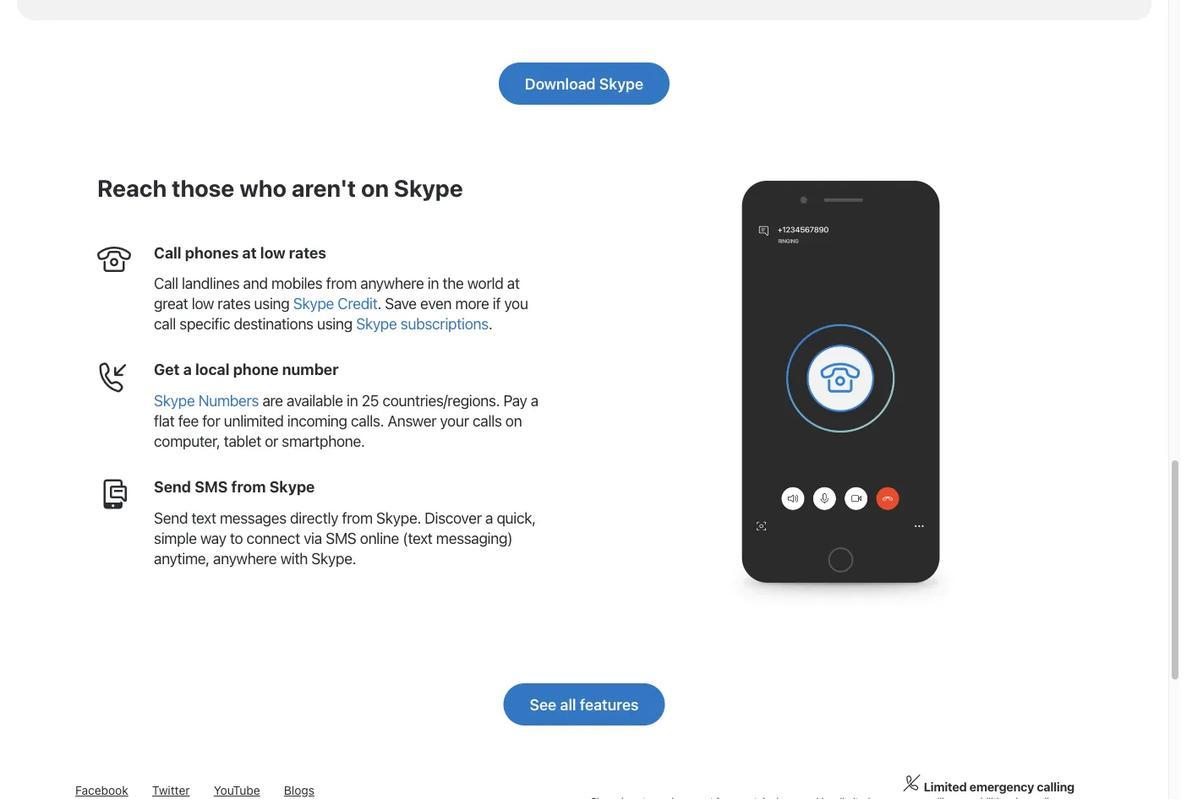 Task type: vqa. For each thing, say whether or not it's contained in the screenshot.
rightmost USING
yes



Task type: locate. For each thing, give the bounding box(es) containing it.
1 vertical spatial in
[[347, 392, 358, 410]]

using inside . save even more if you call specific destinations using
[[317, 315, 352, 333]]

at
[[242, 243, 257, 262], [507, 275, 520, 293]]

0 horizontal spatial .
[[377, 295, 381, 313]]

1 vertical spatial send
[[154, 509, 188, 527]]

1 call from the top
[[154, 243, 181, 262]]

limited
[[924, 780, 967, 795]]

landlines
[[182, 275, 239, 293]]

from up messages
[[231, 478, 266, 496]]

1 vertical spatial at
[[507, 275, 520, 293]]

1 horizontal spatial skype.
[[376, 509, 421, 527]]

1 horizontal spatial at
[[507, 275, 520, 293]]

0 vertical spatial .
[[377, 295, 381, 313]]

skype
[[599, 74, 644, 93], [394, 174, 463, 202], [293, 295, 334, 313], [356, 315, 397, 333], [154, 392, 195, 410], [269, 478, 315, 496]]

from up online at the left of the page
[[342, 509, 373, 527]]

anywhere inside call landlines and mobiles from anywhere in the world at great low rates using
[[360, 275, 424, 293]]

on down the pay
[[505, 412, 522, 430]]

in left the
[[428, 275, 439, 293]]

call
[[154, 243, 181, 262], [154, 275, 178, 293]]

see all features
[[530, 696, 639, 714]]

more
[[455, 295, 489, 313]]

youtube
[[214, 784, 260, 798]]

mobiles
[[271, 275, 323, 293]]

send down computer,
[[154, 478, 191, 496]]

skype credit link
[[293, 295, 377, 313]]

download
[[525, 74, 596, 93]]

0 vertical spatial from
[[326, 275, 357, 293]]

skype credit
[[293, 295, 377, 313]]

0 vertical spatial skype.
[[376, 509, 421, 527]]

0 vertical spatial on
[[361, 174, 389, 202]]

local
[[195, 361, 230, 379]]

low up and
[[260, 243, 285, 262]]

. left the save on the top left
[[377, 295, 381, 313]]

get a local phone number
[[154, 361, 339, 379]]

1 horizontal spatial using
[[317, 315, 352, 333]]

2 vertical spatial from
[[342, 509, 373, 527]]

using up destinations at the left of page
[[254, 295, 290, 313]]

twitter
[[152, 784, 190, 798]]

.
[[377, 295, 381, 313], [489, 315, 492, 333]]

are
[[262, 392, 283, 410]]

(text
[[403, 529, 432, 548]]

unlimited
[[224, 412, 284, 430]]

a right get
[[183, 361, 192, 379]]

using
[[254, 295, 290, 313], [317, 315, 352, 333]]

1 horizontal spatial sms
[[326, 529, 356, 548]]

send
[[154, 478, 191, 496], [154, 509, 188, 527]]

computer,
[[154, 432, 220, 451]]

1 vertical spatial on
[[505, 412, 522, 430]]

1 horizontal spatial a
[[485, 509, 493, 527]]

anywhere up the save on the top left
[[360, 275, 424, 293]]

0 horizontal spatial using
[[254, 295, 290, 313]]

1 send from the top
[[154, 478, 191, 496]]

skype.
[[376, 509, 421, 527], [311, 550, 356, 568]]

0 horizontal spatial anywhere
[[213, 550, 277, 568]]

limited emergency calling
[[924, 780, 1074, 795]]

1 horizontal spatial anywhere
[[360, 275, 424, 293]]

a inside send text messages directly from skype. discover a quick, simple way to connect via sms online (text messaging) anytime, anywhere with skype.
[[485, 509, 493, 527]]

sms up text
[[195, 478, 228, 496]]

1 horizontal spatial rates
[[289, 243, 326, 262]]

1 vertical spatial skype.
[[311, 550, 356, 568]]

1 horizontal spatial on
[[505, 412, 522, 430]]

2 send from the top
[[154, 509, 188, 527]]

your
[[440, 412, 469, 430]]

send up simple
[[154, 509, 188, 527]]

a right the pay
[[531, 392, 538, 410]]

rates inside call landlines and mobiles from anywhere in the world at great low rates using
[[218, 295, 250, 313]]

fee
[[178, 412, 199, 430]]

anytime,
[[154, 550, 210, 568]]

2 horizontal spatial a
[[531, 392, 538, 410]]

a inside are available in 25 countries/regions. pay a flat fee for unlimited incoming calls. answer your calls on computer, tablet or smartphone.
[[531, 392, 538, 410]]

reach those who aren't on skype
[[97, 174, 463, 202]]

sms right via
[[326, 529, 356, 548]]

0 vertical spatial using
[[254, 295, 290, 313]]

0 horizontal spatial a
[[183, 361, 192, 379]]

1 vertical spatial call
[[154, 275, 178, 293]]

on
[[361, 174, 389, 202], [505, 412, 522, 430]]

. down more
[[489, 315, 492, 333]]

a
[[183, 361, 192, 379], [531, 392, 538, 410], [485, 509, 493, 527]]

0 horizontal spatial sms
[[195, 478, 228, 496]]

destinations
[[234, 315, 313, 333]]

on right aren't
[[361, 174, 389, 202]]

from
[[326, 275, 357, 293], [231, 478, 266, 496], [342, 509, 373, 527]]

calling
[[1037, 780, 1074, 795]]

1 vertical spatial low
[[192, 295, 214, 313]]

at up you
[[507, 275, 520, 293]]

0 vertical spatial send
[[154, 478, 191, 496]]

in
[[428, 275, 439, 293], [347, 392, 358, 410]]

at inside call landlines and mobiles from anywhere in the world at great low rates using
[[507, 275, 520, 293]]


[[97, 360, 131, 394]]

call phones at low rates
[[154, 243, 326, 262]]

via
[[304, 529, 322, 548]]

0 vertical spatial call
[[154, 243, 181, 262]]

from inside call landlines and mobiles from anywhere in the world at great low rates using
[[326, 275, 357, 293]]

call for call phones at low rates
[[154, 243, 181, 262]]

credit
[[338, 295, 377, 313]]

low
[[260, 243, 285, 262], [192, 295, 214, 313]]

. save even more if you call specific destinations using
[[154, 295, 528, 333]]

from inside send text messages directly from skype. discover a quick, simple way to connect via sms online (text messaging) anytime, anywhere with skype.
[[342, 509, 373, 527]]

from up skype credit link
[[326, 275, 357, 293]]

facebook
[[75, 784, 128, 798]]

skype numbers
[[154, 392, 259, 410]]

1 horizontal spatial low
[[260, 243, 285, 262]]

1 vertical spatial .
[[489, 315, 492, 333]]

low inside call landlines and mobiles from anywhere in the world at great low rates using
[[192, 295, 214, 313]]

rates down and
[[218, 295, 250, 313]]

0 vertical spatial at
[[242, 243, 257, 262]]

1 vertical spatial sms
[[326, 529, 356, 548]]

2 call from the top
[[154, 275, 178, 293]]

1 horizontal spatial in
[[428, 275, 439, 293]]

main content
[[0, 0, 1168, 735]]

0 horizontal spatial at
[[242, 243, 257, 262]]

skype. down via
[[311, 550, 356, 568]]

call left phones
[[154, 243, 181, 262]]

0 horizontal spatial rates
[[218, 295, 250, 313]]

answer
[[387, 412, 436, 430]]

low up specific on the left top of page
[[192, 295, 214, 313]]

. inside . save even more if you call specific destinations using
[[377, 295, 381, 313]]

skype subscriptions link
[[356, 315, 489, 333]]

youtube link
[[214, 784, 260, 798]]

anywhere down the to
[[213, 550, 277, 568]]

send inside send text messages directly from skype. discover a quick, simple way to connect via sms online (text messaging) anytime, anywhere with skype.
[[154, 509, 188, 527]]

call up great at the left top of the page
[[154, 275, 178, 293]]

skype subscriptions .
[[356, 315, 492, 333]]

0 vertical spatial in
[[428, 275, 439, 293]]

skype inside download skype link
[[599, 74, 644, 93]]

0 horizontal spatial low
[[192, 295, 214, 313]]

a up messaging)
[[485, 509, 493, 527]]

call inside call landlines and mobiles from anywhere in the world at great low rates using
[[154, 275, 178, 293]]

using down skype credit link
[[317, 315, 352, 333]]

call for call landlines and mobiles from anywhere in the world at great low rates using
[[154, 275, 178, 293]]

1 vertical spatial a
[[531, 392, 538, 410]]

anywhere
[[360, 275, 424, 293], [213, 550, 277, 568]]

rates up mobiles
[[289, 243, 326, 262]]

0 horizontal spatial in
[[347, 392, 358, 410]]

twitter link
[[152, 784, 190, 798]]

pay
[[503, 392, 527, 410]]

numbers
[[198, 392, 259, 410]]

sms
[[195, 478, 228, 496], [326, 529, 356, 548]]

0 horizontal spatial on
[[361, 174, 389, 202]]


[[97, 477, 131, 511]]

1 vertical spatial using
[[317, 315, 352, 333]]

25
[[362, 392, 379, 410]]

blogs link
[[284, 784, 314, 798]]

available
[[287, 392, 343, 410]]

call
[[154, 315, 176, 333]]

calls
[[473, 412, 502, 430]]

for
[[202, 412, 220, 430]]

skype. up (text
[[376, 509, 421, 527]]

from for 
[[326, 275, 357, 293]]

in left 25
[[347, 392, 358, 410]]

at up and
[[242, 243, 257, 262]]

send for send text messages directly from skype. discover a quick, simple way to connect via sms online (text messaging) anytime, anywhere with skype.
[[154, 509, 188, 527]]

or
[[265, 432, 278, 451]]

emergency
[[969, 780, 1034, 795]]

in inside call landlines and mobiles from anywhere in the world at great low rates using
[[428, 275, 439, 293]]

send sms from skype
[[154, 478, 315, 496]]

1 vertical spatial anywhere
[[213, 550, 277, 568]]

0 vertical spatial rates
[[289, 243, 326, 262]]

facebook link
[[75, 784, 128, 798]]

download skype link
[[499, 63, 670, 105]]

with
[[280, 550, 308, 568]]

2 vertical spatial a
[[485, 509, 493, 527]]

1 vertical spatial rates
[[218, 295, 250, 313]]

0 vertical spatial anywhere
[[360, 275, 424, 293]]

number
[[282, 361, 339, 379]]

directly
[[290, 509, 338, 527]]



Task type: describe. For each thing, give the bounding box(es) containing it.
phone
[[233, 361, 279, 379]]

in inside are available in 25 countries/regions. pay a flat fee for unlimited incoming calls. answer your calls on computer, tablet or smartphone.
[[347, 392, 358, 410]]

incoming
[[287, 412, 347, 430]]

main content containing 
[[0, 0, 1168, 735]]

the
[[443, 275, 464, 293]]

call landlines and mobiles from anywhere in the world at great low rates using
[[154, 275, 520, 313]]

features
[[580, 696, 639, 714]]

save
[[385, 295, 417, 313]]

sms inside send text messages directly from skype. discover a quick, simple way to connect via sms online (text messaging) anytime, anywhere with skype.
[[326, 529, 356, 548]]

see all features link
[[503, 684, 665, 726]]

see
[[530, 696, 556, 714]]

tablet
[[224, 432, 261, 451]]

from for 
[[342, 509, 373, 527]]

discover
[[425, 509, 482, 527]]

even
[[420, 295, 452, 313]]

flat
[[154, 412, 174, 430]]

send text messages directly from skype. discover a quick, simple way to connect via sms online (text messaging) anytime, anywhere with skype.
[[154, 509, 536, 568]]

countries/regions.
[[382, 392, 500, 410]]

0 vertical spatial low
[[260, 243, 285, 262]]

specific
[[179, 315, 230, 333]]

simple
[[154, 529, 197, 548]]

you
[[504, 295, 528, 313]]

0 vertical spatial a
[[183, 361, 192, 379]]

send for send sms from skype
[[154, 478, 191, 496]]

connect
[[247, 529, 300, 548]]

if
[[493, 295, 501, 313]]

to
[[230, 529, 243, 548]]

skype numbers link
[[154, 392, 259, 410]]

all
[[560, 696, 576, 714]]

0 vertical spatial sms
[[195, 478, 228, 496]]

subscriptions
[[401, 315, 489, 333]]

get
[[154, 361, 180, 379]]

world
[[467, 275, 503, 293]]

smartphone.
[[282, 432, 365, 451]]

using inside call landlines and mobiles from anywhere in the world at great low rates using
[[254, 295, 290, 313]]

1 horizontal spatial .
[[489, 315, 492, 333]]

way
[[200, 529, 226, 548]]

those
[[172, 174, 234, 202]]

messaging)
[[436, 529, 513, 548]]

are available in 25 countries/regions. pay a flat fee for unlimited incoming calls. answer your calls on computer, tablet or smartphone.
[[154, 392, 538, 451]]

who
[[239, 174, 287, 202]]

0 horizontal spatial skype.
[[311, 550, 356, 568]]

text
[[191, 509, 216, 527]]

online
[[360, 529, 399, 548]]

great
[[154, 295, 188, 313]]


[[97, 243, 131, 276]]

download skype
[[525, 74, 644, 93]]

reach
[[97, 174, 167, 202]]

and
[[243, 275, 268, 293]]

phones
[[185, 243, 239, 262]]

messages
[[220, 509, 286, 527]]

1 vertical spatial from
[[231, 478, 266, 496]]

quick,
[[497, 509, 536, 527]]

blogs
[[284, 784, 314, 798]]

calls.
[[351, 412, 384, 430]]

on inside are available in 25 countries/regions. pay a flat fee for unlimited incoming calls. answer your calls on computer, tablet or smartphone.
[[505, 412, 522, 430]]

anywhere inside send text messages directly from skype. discover a quick, simple way to connect via sms online (text messaging) anytime, anywhere with skype.
[[213, 550, 277, 568]]

aren't
[[292, 174, 356, 202]]



